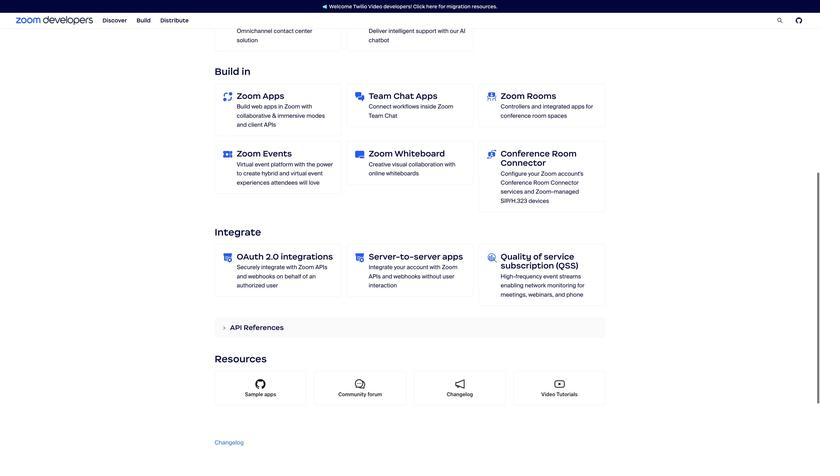 Task type: describe. For each thing, give the bounding box(es) containing it.
build in
[[215, 65, 251, 78]]

rooms
[[527, 91, 557, 101]]

forum
[[368, 392, 382, 398]]

whiteboard
[[395, 149, 445, 159]]

0 vertical spatial integrate
[[215, 226, 261, 238]]

welcome twilio video developers! click here for migration resources. link
[[316, 3, 504, 10]]

1 vertical spatial connector
[[551, 179, 579, 187]]

with inside 'zoom apps build web apps in zoom with collaborative & immersive modes and client apis'
[[302, 103, 312, 111]]

video tutorials link
[[514, 372, 606, 406]]

account
[[407, 264, 429, 272]]

zoom inside server-to-server apps integrate your account with zoom apis and webhooks without user interaction
[[442, 264, 458, 272]]

0 vertical spatial changelog
[[447, 392, 473, 398]]

create
[[244, 170, 260, 178]]

apps inside 'zoom apps build web apps in zoom with collaborative & immersive modes and client apis'
[[263, 91, 285, 101]]

to-
[[400, 252, 414, 262]]

event inside quality of service subscription (qss) high-frequency event streams enabling network monitoring for meetings, webinars, and phone
[[544, 273, 558, 281]]

1 vertical spatial changelog link
[[215, 440, 244, 447]]

virtual
[[237, 161, 254, 169]]

github image inside sample apps "link"
[[256, 380, 266, 390]]

sip/h.323
[[501, 197, 528, 205]]

1 horizontal spatial event
[[308, 170, 323, 178]]

zoom inside team chat apps connect workflows inside zoom team chat
[[438, 103, 454, 111]]

server-to-server apps integrate your account with zoom apis and webhooks without user interaction
[[369, 252, 463, 290]]

community forum
[[339, 392, 382, 398]]

visual
[[392, 161, 408, 169]]

integrations
[[281, 252, 333, 262]]

zoom inside conference room connector configure your zoom account's conference room connector services and zoom-managed sip/h.323 devices
[[541, 170, 557, 178]]

support
[[416, 27, 437, 35]]

apps inside "link"
[[265, 392, 276, 398]]

apps inside 'zoom apps build web apps in zoom with collaborative & immersive modes and client apis'
[[264, 103, 277, 111]]

experiences
[[237, 179, 270, 187]]

your inside server-to-server apps integrate your account with zoom apis and webhooks without user interaction
[[394, 264, 406, 272]]

0 horizontal spatial connector
[[501, 158, 546, 168]]

migration
[[447, 3, 471, 9]]

love
[[309, 179, 320, 187]]

the
[[307, 161, 315, 169]]

room
[[533, 112, 547, 120]]

omnichannel contact center solution
[[237, 27, 313, 44]]

server
[[414, 252, 441, 262]]

community
[[339, 392, 367, 398]]

click
[[413, 3, 425, 9]]

server-
[[369, 252, 400, 262]]

zoom developer logo image
[[16, 16, 93, 25]]

meetings,
[[501, 291, 527, 299]]

network
[[525, 282, 546, 290]]

monitoring
[[548, 282, 576, 290]]

collaboration
[[409, 161, 444, 169]]

and inside conference room connector configure your zoom account's conference room connector services and zoom-managed sip/h.323 devices
[[525, 188, 535, 196]]

1 horizontal spatial github image
[[796, 17, 803, 24]]

here
[[427, 3, 438, 9]]

in inside 'zoom apps build web apps in zoom with collaborative & immersive modes and client apis'
[[279, 103, 283, 111]]

for for twilio
[[439, 3, 446, 9]]

power
[[317, 161, 333, 169]]

streams
[[560, 273, 581, 281]]

inside
[[421, 103, 437, 111]]

apis inside server-to-server apps integrate your account with zoom apis and webhooks without user interaction
[[369, 273, 381, 281]]

with inside oauth 2.0 integrations securely integrate with zoom apis and webhooks on behalf of an authorized user
[[286, 264, 297, 272]]

0 vertical spatial build
[[215, 65, 240, 78]]

configure
[[501, 170, 527, 178]]

solution
[[237, 36, 258, 44]]

community forum link
[[314, 372, 406, 406]]

of inside oauth 2.0 integrations securely integrate with zoom apis and webhooks on behalf of an authorized user
[[303, 273, 308, 281]]

devices
[[529, 197, 550, 205]]

our
[[450, 27, 459, 35]]

collaborative
[[237, 112, 271, 120]]

apps inside zoom rooms controllers and integrated apps for conference room spaces
[[572, 103, 585, 111]]

and inside server-to-server apps integrate your account with zoom apis and webhooks without user interaction
[[382, 273, 392, 281]]

zoom inside zoom rooms controllers and integrated apps for conference room spaces
[[501, 91, 525, 101]]

an
[[309, 273, 316, 281]]

1 vertical spatial room
[[534, 179, 550, 187]]

user inside oauth 2.0 integrations securely integrate with zoom apis and webhooks on behalf of an authorized user
[[267, 282, 278, 290]]

enabling
[[501, 282, 524, 290]]

integrate
[[261, 264, 285, 272]]

integrated
[[543, 103, 570, 111]]

resources
[[215, 353, 267, 366]]

with inside deliver intelligent support with our ai chatbot
[[438, 27, 449, 35]]

contact
[[274, 27, 294, 35]]

apis inside 'zoom apps build web apps in zoom with collaborative & immersive modes and client apis'
[[264, 121, 276, 129]]

will
[[299, 179, 308, 187]]

webhooks inside server-to-server apps integrate your account with zoom apis and webhooks without user interaction
[[394, 273, 421, 281]]

online
[[369, 170, 385, 178]]

service
[[544, 252, 575, 262]]

client
[[248, 121, 263, 129]]

for for rooms
[[586, 103, 594, 111]]

0 horizontal spatial event
[[255, 161, 270, 169]]

spaces
[[548, 112, 567, 120]]

and inside quality of service subscription (qss) high-frequency event streams enabling network monitoring for meetings, webinars, and phone
[[555, 291, 565, 299]]

zoom whiteboard creative visual collaboration with online whiteboards
[[369, 149, 456, 178]]

controllers
[[501, 103, 530, 111]]

chatbot
[[369, 36, 389, 44]]

conference
[[501, 112, 531, 120]]

phone
[[567, 291, 584, 299]]

platform
[[271, 161, 293, 169]]

with inside the zoom events virtual event platform with the power to create hybrid and virtual event experiences attendees will love
[[295, 161, 305, 169]]

hybrid
[[262, 170, 278, 178]]

ai
[[460, 27, 466, 35]]

quality
[[501, 252, 532, 262]]

managed
[[554, 188, 579, 196]]

youtube image
[[555, 380, 565, 390]]

twilio
[[353, 3, 367, 9]]

2.0
[[266, 252, 279, 262]]

attendees
[[271, 179, 298, 187]]

behalf
[[285, 273, 301, 281]]

sample apps link
[[215, 372, 307, 406]]

1 vertical spatial chat
[[385, 112, 398, 120]]

webhooks inside oauth 2.0 integrations securely integrate with zoom apis and webhooks on behalf of an authorized user
[[248, 273, 275, 281]]

with inside server-to-server apps integrate your account with zoom apis and webhooks without user interaction
[[430, 264, 441, 272]]

for inside quality of service subscription (qss) high-frequency event streams enabling network monitoring for meetings, webinars, and phone
[[578, 282, 585, 290]]

center
[[295, 27, 313, 35]]



Task type: locate. For each thing, give the bounding box(es) containing it.
your
[[529, 170, 540, 178], [394, 264, 406, 272]]

1 vertical spatial apis
[[316, 264, 328, 272]]

1 horizontal spatial connector
[[551, 179, 579, 187]]

and
[[532, 103, 542, 111], [237, 121, 247, 129], [280, 170, 290, 178], [525, 188, 535, 196], [237, 273, 247, 281], [382, 273, 392, 281], [555, 291, 565, 299]]

0 vertical spatial conference
[[501, 149, 550, 159]]

apps right sample
[[265, 392, 276, 398]]

apis up an
[[316, 264, 328, 272]]

1 vertical spatial build
[[237, 103, 250, 111]]

room up zoom-
[[534, 179, 550, 187]]

0 horizontal spatial webhooks
[[248, 273, 275, 281]]

conference
[[501, 149, 550, 159], [501, 179, 532, 187]]

apps right "server"
[[443, 252, 463, 262]]

chat up workflows
[[394, 91, 414, 101]]

2 vertical spatial for
[[578, 282, 585, 290]]

0 horizontal spatial changelog link
[[215, 440, 244, 447]]

&
[[272, 112, 276, 120]]

0 vertical spatial github image
[[796, 17, 803, 24]]

user right without
[[443, 273, 455, 281]]

with up modes
[[302, 103, 312, 111]]

1 vertical spatial integrate
[[369, 264, 393, 272]]

and inside 'zoom apps build web apps in zoom with collaborative & immersive modes and client apis'
[[237, 121, 247, 129]]

0 vertical spatial video
[[368, 3, 383, 9]]

comment image
[[355, 380, 366, 390], [355, 380, 366, 390]]

event up love
[[308, 170, 323, 178]]

1 vertical spatial user
[[267, 282, 278, 290]]

1 horizontal spatial your
[[529, 170, 540, 178]]

webhooks
[[248, 273, 275, 281], [394, 273, 421, 281]]

api
[[230, 324, 242, 332]]

github image
[[796, 17, 803, 24], [256, 380, 266, 390]]

webhooks down 'account'
[[394, 273, 421, 281]]

1 horizontal spatial apps
[[416, 91, 438, 101]]

connector up configure
[[501, 158, 546, 168]]

and down 'monitoring'
[[555, 291, 565, 299]]

welcome twilio video developers! click here for migration resources.
[[329, 3, 498, 9]]

apis down &
[[264, 121, 276, 129]]

oauth 2.0 integrations securely integrate with zoom apis and webhooks on behalf of an authorized user
[[237, 252, 333, 290]]

notification image
[[323, 4, 329, 9], [323, 4, 327, 9], [455, 380, 465, 390], [455, 380, 465, 390]]

conference up configure
[[501, 149, 550, 159]]

of
[[534, 252, 542, 262], [303, 273, 308, 281]]

integrate up oauth
[[215, 226, 261, 238]]

1 vertical spatial of
[[303, 273, 308, 281]]

1 horizontal spatial for
[[578, 282, 585, 290]]

apps up &
[[263, 91, 285, 101]]

1 horizontal spatial of
[[534, 252, 542, 262]]

oauth
[[237, 252, 264, 262]]

virtual
[[291, 170, 307, 178]]

for inside zoom rooms controllers and integrated apps for conference room spaces
[[586, 103, 594, 111]]

omnichannel
[[237, 27, 272, 35]]

and inside oauth 2.0 integrations securely integrate with zoom apis and webhooks on behalf of an authorized user
[[237, 273, 247, 281]]

user inside server-to-server apps integrate your account with zoom apis and webhooks without user interaction
[[443, 273, 455, 281]]

chat down connect
[[385, 112, 398, 120]]

high-
[[501, 273, 516, 281]]

0 horizontal spatial github image
[[256, 380, 266, 390]]

0 horizontal spatial room
[[534, 179, 550, 187]]

team down connect
[[369, 112, 384, 120]]

with up virtual
[[295, 161, 305, 169]]

event
[[255, 161, 270, 169], [308, 170, 323, 178], [544, 273, 558, 281]]

with inside zoom whiteboard creative visual collaboration with online whiteboards
[[445, 161, 456, 169]]

0 vertical spatial of
[[534, 252, 542, 262]]

of left service
[[534, 252, 542, 262]]

workflows
[[393, 103, 419, 111]]

with right collaboration at top
[[445, 161, 456, 169]]

0 horizontal spatial changelog
[[215, 440, 244, 447]]

zoom events virtual event platform with the power to create hybrid and virtual event experiences attendees will love
[[237, 149, 333, 187]]

and inside zoom rooms controllers and integrated apps for conference room spaces
[[532, 103, 542, 111]]

on
[[277, 273, 283, 281]]

integrate
[[215, 226, 261, 238], [369, 264, 393, 272]]

creative
[[369, 161, 391, 169]]

apps inside team chat apps connect workflows inside zoom team chat
[[416, 91, 438, 101]]

0 horizontal spatial github image
[[256, 380, 266, 390]]

0 horizontal spatial user
[[267, 282, 278, 290]]

authorized
[[237, 282, 265, 290]]

video
[[368, 3, 383, 9], [542, 392, 556, 398]]

and inside the zoom events virtual event platform with the power to create hybrid and virtual event experiences attendees will love
[[280, 170, 290, 178]]

1 horizontal spatial user
[[443, 273, 455, 281]]

intelligent
[[389, 27, 415, 35]]

1 webhooks from the left
[[248, 273, 275, 281]]

team
[[369, 91, 392, 101], [369, 112, 384, 120]]

team up connect
[[369, 91, 392, 101]]

1 horizontal spatial integrate
[[369, 264, 393, 272]]

0 vertical spatial for
[[439, 3, 446, 9]]

with up behalf
[[286, 264, 297, 272]]

whiteboards
[[386, 170, 419, 178]]

subscription
[[501, 261, 554, 271]]

2 vertical spatial event
[[544, 273, 558, 281]]

connect
[[369, 103, 392, 111]]

sample apps
[[245, 392, 276, 398]]

user down on
[[267, 282, 278, 290]]

2 horizontal spatial apis
[[369, 273, 381, 281]]

room up account's
[[552, 149, 577, 159]]

user
[[443, 273, 455, 281], [267, 282, 278, 290]]

web
[[252, 103, 263, 111]]

1 vertical spatial team
[[369, 112, 384, 120]]

1 conference from the top
[[501, 149, 550, 159]]

apps
[[263, 91, 285, 101], [416, 91, 438, 101]]

1 vertical spatial conference
[[501, 179, 532, 187]]

0 horizontal spatial apps
[[263, 91, 285, 101]]

in up immersive at the left top
[[279, 103, 283, 111]]

1 horizontal spatial in
[[279, 103, 283, 111]]

webhooks up authorized on the bottom of the page
[[248, 273, 275, 281]]

1 horizontal spatial apis
[[316, 264, 328, 272]]

connector up managed
[[551, 179, 579, 187]]

2 webhooks from the left
[[394, 273, 421, 281]]

0 horizontal spatial your
[[394, 264, 406, 272]]

with left our
[[438, 27, 449, 35]]

interaction
[[369, 282, 397, 290]]

modes
[[307, 112, 325, 120]]

frequency
[[516, 273, 542, 281]]

build
[[215, 65, 240, 78], [237, 103, 250, 111]]

conference down configure
[[501, 179, 532, 187]]

search image
[[778, 18, 783, 23], [778, 18, 783, 23]]

zoom
[[237, 91, 261, 101], [501, 91, 525, 101], [285, 103, 300, 111], [438, 103, 454, 111], [237, 149, 261, 159], [369, 149, 393, 159], [541, 170, 557, 178], [299, 264, 314, 272], [442, 264, 458, 272]]

2 apps from the left
[[416, 91, 438, 101]]

build inside 'zoom apps build web apps in zoom with collaborative & immersive modes and client apis'
[[237, 103, 250, 111]]

video tutorials
[[542, 392, 578, 398]]

0 vertical spatial connector
[[501, 158, 546, 168]]

zoom rooms controllers and integrated apps for conference room spaces
[[501, 91, 594, 120]]

without
[[422, 273, 442, 281]]

0 horizontal spatial in
[[242, 65, 251, 78]]

securely
[[237, 264, 260, 272]]

tutorials
[[557, 392, 578, 398]]

in down solution
[[242, 65, 251, 78]]

event up 'monitoring'
[[544, 273, 558, 281]]

0 vertical spatial apis
[[264, 121, 276, 129]]

0 vertical spatial changelog link
[[414, 372, 506, 406]]

0 vertical spatial room
[[552, 149, 577, 159]]

and up devices
[[525, 188, 535, 196]]

account's
[[558, 170, 584, 178]]

1 team from the top
[[369, 91, 392, 101]]

apps right integrated
[[572, 103, 585, 111]]

0 horizontal spatial integrate
[[215, 226, 261, 238]]

0 horizontal spatial for
[[439, 3, 446, 9]]

event up hybrid
[[255, 161, 270, 169]]

0 vertical spatial user
[[443, 273, 455, 281]]

zoom apps build web apps in zoom with collaborative & immersive modes and client apis
[[237, 91, 325, 129]]

0 horizontal spatial of
[[303, 273, 308, 281]]

1 vertical spatial in
[[279, 103, 283, 111]]

video down youtube icon
[[542, 392, 556, 398]]

zoom inside oauth 2.0 integrations securely integrate with zoom apis and webhooks on behalf of an authorized user
[[299, 264, 314, 272]]

right image
[[222, 324, 226, 330]]

0 horizontal spatial apis
[[264, 121, 276, 129]]

your right configure
[[529, 170, 540, 178]]

github image
[[796, 17, 803, 24], [256, 380, 266, 390]]

right image
[[222, 327, 226, 330]]

developers!
[[384, 3, 412, 9]]

and left client
[[237, 121, 247, 129]]

1 vertical spatial github image
[[256, 380, 266, 390]]

2 horizontal spatial event
[[544, 273, 558, 281]]

0 vertical spatial chat
[[394, 91, 414, 101]]

1 horizontal spatial webhooks
[[394, 273, 421, 281]]

chat
[[394, 91, 414, 101], [385, 112, 398, 120]]

zoom inside the zoom events virtual event platform with the power to create hybrid and virtual event experiences attendees will love
[[237, 149, 261, 159]]

integrate inside server-to-server apps integrate your account with zoom apis and webhooks without user interaction
[[369, 264, 393, 272]]

0 vertical spatial team
[[369, 91, 392, 101]]

0 horizontal spatial video
[[368, 3, 383, 9]]

1 horizontal spatial changelog link
[[414, 372, 506, 406]]

conference room connector configure your zoom account's conference room connector services and zoom-managed sip/h.323 devices
[[501, 149, 584, 205]]

of left an
[[303, 273, 308, 281]]

apps inside server-to-server apps integrate your account with zoom apis and webhooks without user interaction
[[443, 252, 463, 262]]

api references button
[[215, 318, 606, 338]]

0 vertical spatial in
[[242, 65, 251, 78]]

(qss)
[[556, 261, 579, 271]]

github image inside sample apps "link"
[[256, 380, 266, 390]]

sample
[[245, 392, 263, 398]]

and up room at right
[[532, 103, 542, 111]]

immersive
[[278, 112, 305, 120]]

1 horizontal spatial changelog
[[447, 392, 473, 398]]

of inside quality of service subscription (qss) high-frequency event streams enabling network monitoring for meetings, webinars, and phone
[[534, 252, 542, 262]]

deliver intelligent support with our ai chatbot
[[369, 27, 466, 44]]

apis up interaction
[[369, 273, 381, 281]]

2 vertical spatial apis
[[369, 273, 381, 281]]

2 horizontal spatial for
[[586, 103, 594, 111]]

apps
[[264, 103, 277, 111], [572, 103, 585, 111], [443, 252, 463, 262], [265, 392, 276, 398]]

integrate down server-
[[369, 264, 393, 272]]

1 horizontal spatial room
[[552, 149, 577, 159]]

2 conference from the top
[[501, 179, 532, 187]]

0 vertical spatial github image
[[796, 17, 803, 24]]

zoom inside zoom whiteboard creative visual collaboration with online whiteboards
[[369, 149, 393, 159]]

1 vertical spatial github image
[[256, 380, 266, 390]]

1 vertical spatial changelog
[[215, 440, 244, 447]]

quality of service subscription (qss) high-frequency event streams enabling network monitoring for meetings, webinars, and phone
[[501, 252, 585, 299]]

1 vertical spatial your
[[394, 264, 406, 272]]

and down securely
[[237, 273, 247, 281]]

apps up the inside
[[416, 91, 438, 101]]

1 apps from the left
[[263, 91, 285, 101]]

1 vertical spatial for
[[586, 103, 594, 111]]

1 horizontal spatial video
[[542, 392, 556, 398]]

deliver
[[369, 27, 387, 35]]

0 vertical spatial your
[[529, 170, 540, 178]]

with
[[438, 27, 449, 35], [302, 103, 312, 111], [295, 161, 305, 169], [445, 161, 456, 169], [286, 264, 297, 272], [430, 264, 441, 272]]

your down to-
[[394, 264, 406, 272]]

events
[[263, 149, 292, 159]]

for
[[439, 3, 446, 9], [586, 103, 594, 111], [578, 282, 585, 290]]

youtube image
[[555, 380, 565, 390]]

0 vertical spatial event
[[255, 161, 270, 169]]

welcome
[[329, 3, 352, 9]]

webinars,
[[529, 291, 554, 299]]

references
[[244, 324, 284, 332]]

team chat apps connect workflows inside zoom team chat
[[369, 91, 454, 120]]

video right 'twilio' at left top
[[368, 3, 383, 9]]

and up interaction
[[382, 273, 392, 281]]

to
[[237, 170, 242, 178]]

with up without
[[430, 264, 441, 272]]

1 horizontal spatial github image
[[796, 17, 803, 24]]

your inside conference room connector configure your zoom account's conference room connector services and zoom-managed sip/h.323 devices
[[529, 170, 540, 178]]

1 vertical spatial event
[[308, 170, 323, 178]]

apps up &
[[264, 103, 277, 111]]

apis inside oauth 2.0 integrations securely integrate with zoom apis and webhooks on behalf of an authorized user
[[316, 264, 328, 272]]

deliver intelligent support with our ai chatbot link
[[347, 8, 474, 52]]

1 vertical spatial video
[[542, 392, 556, 398]]

and up attendees on the top left
[[280, 170, 290, 178]]

2 team from the top
[[369, 112, 384, 120]]



Task type: vqa. For each thing, say whether or not it's contained in the screenshot.


